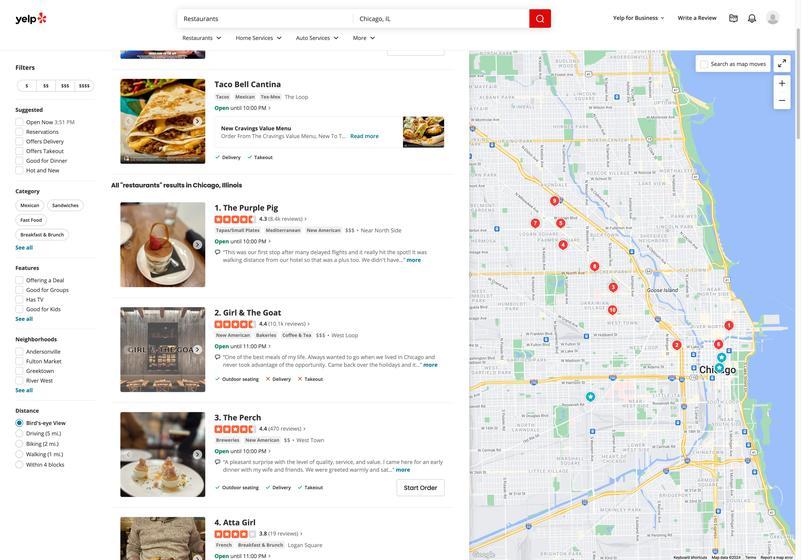 Task type: locate. For each thing, give the bounding box(es) containing it.
1 vertical spatial seating
[[243, 485, 259, 491]]

1 horizontal spatial order
[[420, 484, 438, 493]]

2 see from the top
[[15, 316, 25, 323]]

1
[[215, 203, 219, 213]]

. up 4.3 star rating image
[[219, 203, 221, 213]]

16 speech v2 image left "a
[[215, 460, 221, 466]]

2 offers from the top
[[26, 148, 42, 155]]

cravings down menu
[[263, 132, 285, 140]]

taco up tacos
[[215, 79, 233, 90]]

auto services
[[296, 34, 330, 42]]

to…"
[[250, 25, 261, 33]]

new american button up ""one"
[[215, 332, 252, 339]]

16 close v2 image
[[297, 376, 303, 382]]

"one
[[223, 354, 236, 361]]

open for 2
[[215, 343, 229, 350]]

1 good from the top
[[26, 157, 40, 165]]

1 horizontal spatial cravings
[[263, 132, 285, 140]]

loop for west loop
[[346, 332, 358, 339]]

have…"
[[387, 256, 406, 264]]

. for 2
[[219, 308, 221, 318]]

16 speech v2 image for 1
[[215, 250, 221, 256]]

seating down pleasant
[[243, 485, 259, 491]]

my down surprise
[[253, 466, 261, 474]]

3 open until 10:00 pm from the top
[[215, 448, 267, 455]]

see inside features group
[[15, 316, 25, 323]]

west down greektown
[[40, 377, 53, 385]]

the purple pig image
[[722, 318, 737, 334]]

new american link down (470
[[244, 437, 281, 445]]

of right meals
[[282, 354, 287, 361]]

16 chevron right v2 image
[[266, 0, 272, 6], [303, 216, 309, 222], [267, 239, 273, 245], [306, 321, 312, 327], [267, 344, 273, 350], [302, 426, 308, 433], [298, 531, 305, 538]]

my inside "a pleasant surprise with the level of quality, service, and value. i came here for an early dinner with my wife and friends. we were greeted warmly and sat…"
[[253, 466, 261, 474]]

(470
[[269, 425, 279, 433]]

11:00 down breakfast & brunch link
[[243, 553, 257, 560]]

girl & the goat image
[[670, 338, 685, 354]]

1 horizontal spatial $$$
[[316, 332, 326, 339]]

2 vertical spatial 10:00
[[243, 448, 257, 455]]

16 checkmark v2 image down from
[[247, 154, 253, 160]]

2 vertical spatial see all
[[15, 387, 33, 394]]

daisies image
[[554, 216, 569, 232]]

3 next image from the top
[[193, 345, 202, 355]]

all up features
[[26, 244, 33, 251]]

dinner
[[223, 466, 240, 474]]

ever
[[306, 18, 317, 25]]

2 vertical spatial good
[[26, 306, 40, 313]]

1 vertical spatial $$
[[284, 437, 290, 444]]

2 vertical spatial next image
[[193, 345, 202, 355]]

for inside button
[[626, 14, 634, 21]]

mi.) right (5
[[52, 430, 61, 438]]

0 vertical spatial american
[[319, 227, 341, 234]]

1 vertical spatial mi.)
[[49, 441, 59, 448]]

None field
[[178, 9, 354, 28], [354, 9, 530, 28]]

0 vertical spatial next image
[[193, 117, 202, 126]]

11:00
[[243, 343, 257, 350], [243, 553, 257, 560]]

2 horizontal spatial $$$
[[346, 227, 355, 234]]

0 vertical spatial 10:00
[[243, 104, 257, 112]]

16 checkmark v2 image for takeout
[[247, 154, 253, 160]]

2 open until 10:00 pm from the top
[[215, 238, 267, 245]]

1 see from the top
[[15, 244, 25, 251]]

1 until from the top
[[231, 104, 242, 112]]

category group
[[14, 187, 96, 252]]

$$$ left $$$$
[[61, 83, 69, 89]]

0 horizontal spatial 4
[[44, 461, 47, 469]]

the up 4.3 star rating image
[[223, 203, 237, 213]]

see all inside category group
[[15, 244, 33, 251]]

2 open until 11:00 pm from the top
[[215, 553, 267, 560]]

new cravings value menu
[[221, 125, 291, 132]]

2 none field from the left
[[354, 9, 530, 28]]

3 good from the top
[[26, 306, 40, 313]]

none field things to do, nail salons, plumbers
[[178, 9, 354, 28]]

see inside category group
[[15, 244, 25, 251]]

all for andersonville
[[26, 387, 33, 394]]

loop
[[296, 93, 309, 101], [346, 332, 358, 339]]

1 vertical spatial new american
[[216, 332, 250, 339]]

open for 1
[[215, 238, 229, 245]]

driving
[[26, 430, 44, 438]]

None search field
[[178, 9, 551, 28]]

tapas/small plates button
[[215, 227, 261, 234]]

16 chevron right v2 image inside (19 reviews) 'link'
[[298, 531, 305, 538]]

1 all from the top
[[26, 244, 33, 251]]

2 all from the top
[[26, 316, 33, 323]]

1 vertical spatial see
[[15, 316, 25, 323]]

the for perch
[[223, 413, 237, 423]]

see all
[[15, 244, 33, 251], [15, 316, 33, 323], [15, 387, 33, 394]]

see all for andersonville
[[15, 387, 33, 394]]

0 vertical spatial open until 10:00 pm
[[215, 104, 267, 112]]

1 horizontal spatial west
[[297, 437, 309, 444]]

16 chevron right v2 image inside (8.4k reviews) link
[[303, 216, 309, 222]]

- left they
[[388, 18, 390, 25]]

see all button down has
[[15, 316, 33, 323]]

services inside home services link
[[253, 34, 273, 42]]

next image
[[193, 12, 202, 21], [193, 240, 202, 250], [193, 345, 202, 355]]

all
[[111, 181, 119, 190]]

takeout right 16 close v2 icon
[[305, 376, 323, 383]]

3 until from the top
[[231, 343, 242, 350]]

all down river
[[26, 387, 33, 394]]

3 see from the top
[[15, 387, 25, 394]]

illinois
[[222, 181, 242, 190]]

0 horizontal spatial i
[[316, 10, 318, 17]]

mexican inside category group
[[20, 202, 39, 209]]

& for the right breakfast & brunch button
[[262, 542, 266, 549]]

1 previous image from the top
[[124, 117, 133, 126]]

$$ down (470 reviews)
[[284, 437, 290, 444]]

offers for offers takeout
[[26, 148, 42, 155]]

16 chevron right v2 image
[[267, 105, 273, 111], [267, 449, 273, 455], [267, 554, 273, 560]]

2 16 speech v2 image from the top
[[215, 460, 221, 466]]

24 chevron down v2 image down work
[[332, 33, 341, 43]]

next image for slideshow element for "a pleasant surprise with the level of quality, service, and value. i came here for an early dinner with my wife and friends. we were greeted warmly and sat…"
[[193, 450, 202, 460]]

see up the distance
[[15, 387, 25, 394]]

see all button inside features group
[[15, 316, 33, 323]]

write a review
[[678, 14, 717, 21]]

2 until from the top
[[231, 238, 242, 245]]

breakfast & brunch down food
[[20, 232, 64, 238]]

next image left 16 speech v2 image
[[193, 345, 202, 355]]

$$$ left near
[[346, 227, 355, 234]]

good for good for groups
[[26, 287, 40, 294]]

1 previous image from the top
[[124, 345, 133, 355]]

1 offers from the top
[[26, 138, 42, 145]]

sandwiches button
[[47, 200, 84, 211]]

2 vertical spatial see
[[15, 387, 25, 394]]

next image up restaurants
[[193, 12, 202, 21]]

projects image
[[729, 14, 739, 23]]

next image
[[193, 117, 202, 126], [193, 450, 202, 460], [193, 555, 202, 561]]

taco bell cantina image
[[712, 361, 728, 376]]

in
[[186, 181, 192, 190], [398, 354, 403, 361]]

3 see all button from the top
[[15, 387, 33, 394]]

these
[[409, 10, 423, 17]]

more link down here on the bottom right
[[396, 466, 410, 474]]

2 outdoor seating from the top
[[222, 485, 259, 491]]

1 vertical spatial my
[[253, 466, 261, 474]]

16 checkmark v2 image
[[247, 154, 253, 160], [215, 376, 221, 382]]

16 checkmark v2 image
[[215, 154, 221, 160], [215, 485, 221, 491], [265, 485, 271, 491], [297, 485, 303, 491]]

takeout down "home services"
[[255, 44, 273, 50]]

1 horizontal spatial my
[[288, 354, 296, 361]]

1 horizontal spatial loop
[[346, 332, 358, 339]]

new american
[[307, 227, 341, 234], [216, 332, 250, 339], [246, 437, 280, 444]]

0 horizontal spatial brunch
[[48, 232, 64, 238]]

24 chevron down v2 image
[[275, 33, 284, 43], [332, 33, 341, 43]]

1 vertical spatial see all button
[[15, 316, 33, 323]]

0 vertical spatial taco
[[215, 79, 233, 90]]

never
[[223, 361, 238, 369]]

16 chevron right v2 image down tex-mex "link"
[[267, 105, 273, 111]]

many
[[295, 249, 309, 256]]

10:00 up pleasant
[[243, 448, 257, 455]]

takeout down were at left bottom
[[305, 485, 323, 491]]

we
[[376, 354, 384, 361]]

0 vertical spatial my
[[288, 354, 296, 361]]

0 vertical spatial in
[[186, 181, 192, 190]]

mexican button down category
[[15, 200, 44, 211]]

sandwiches
[[52, 202, 79, 209]]

breakfast & brunch button down food
[[15, 229, 69, 241]]

breakfast inside breakfast & brunch link
[[238, 542, 261, 549]]

new american for top new american button
[[307, 227, 341, 234]]

lived
[[385, 354, 397, 361]]

map region
[[428, 1, 802, 561]]

takeout inside suggested group
[[43, 148, 64, 155]]

1 horizontal spatial in
[[398, 354, 403, 361]]

"i
[[223, 10, 227, 17]]

2 4.4 star rating image from the top
[[215, 426, 256, 434]]

24 chevron down v2 image down 'nicest'
[[275, 33, 284, 43]]

mediterranean
[[266, 227, 301, 234]]

4.4
[[260, 320, 269, 328], [260, 425, 269, 433]]

in right lived
[[398, 354, 403, 361]]

open for 4
[[215, 553, 229, 560]]

1 4.4 star rating image from the top
[[215, 321, 256, 329]]

all inside features group
[[26, 316, 33, 323]]

for inside "a pleasant surprise with the level of quality, service, and value. i came here for an early dinner with my wife and friends. we were greeted warmly and sat…"
[[414, 459, 422, 466]]

map data ©2024
[[712, 556, 741, 561]]

until down tapas/small plates link
[[231, 238, 242, 245]]

0 horizontal spatial my
[[253, 466, 261, 474]]

1 4.4 from the top
[[260, 320, 269, 328]]

1 vertical spatial breakfast & brunch button
[[237, 542, 285, 549]]

11:00 for girl
[[243, 553, 257, 560]]

new american link up delayed
[[305, 227, 342, 235]]

good down has tv
[[26, 306, 40, 313]]

services down to…" on the top left of page
[[253, 34, 273, 42]]

11:00 for &
[[243, 343, 257, 350]]

more for the perch
[[396, 466, 410, 474]]

4 slideshow element from the top
[[120, 308, 205, 393]]

2 16 chevron right v2 image from the top
[[267, 449, 273, 455]]

16 chevron right v2 image for 4 . atta girl
[[267, 554, 273, 560]]

stop
[[269, 249, 281, 256]]

1 horizontal spatial brunch
[[267, 542, 283, 549]]

previous image for 2
[[124, 345, 133, 355]]

the perch image
[[606, 280, 622, 296]]

1 vertical spatial with
[[275, 459, 286, 466]]

2 see all button from the top
[[15, 316, 33, 323]]

(10.1k reviews)
[[269, 320, 306, 328]]

16 speech v2 image
[[215, 355, 221, 361]]

1 24 chevron down v2 image from the left
[[275, 33, 284, 43]]

1 horizontal spatial taco
[[339, 132, 351, 140]]

2 previous image from the top
[[124, 450, 133, 460]]

with up at
[[340, 10, 350, 17]]

3 16 chevron right v2 image from the top
[[267, 554, 273, 560]]

6 slideshow element from the top
[[120, 518, 205, 561]]

start
[[404, 484, 419, 493]]

open up "a
[[215, 448, 229, 455]]

10:00 for perch
[[243, 448, 257, 455]]

for for dinner
[[41, 157, 49, 165]]

next image for 6th slideshow element from the top
[[193, 555, 202, 561]]

2 vertical spatial american
[[257, 437, 280, 444]]

2 see all from the top
[[15, 316, 33, 323]]

breweries link
[[215, 437, 241, 445]]

0 vertical spatial mexican button
[[234, 93, 256, 101]]

1 none field from the left
[[178, 9, 354, 28]]

"restaurants"
[[120, 181, 162, 190]]

previous image for 3
[[124, 450, 133, 460]]

24 chevron down v2 image inside home services link
[[275, 33, 284, 43]]

eye
[[43, 420, 52, 427]]

andersonville
[[26, 348, 61, 356]]

2 vertical spatial new american link
[[244, 437, 281, 445]]

0 vertical spatial open until 11:00 pm
[[215, 343, 267, 350]]

kfc image
[[583, 390, 599, 405]]

our up distance
[[248, 249, 257, 256]]

3 next image from the top
[[193, 555, 202, 561]]

1 24 chevron down v2 image from the left
[[214, 33, 224, 43]]

reviews) inside 'link'
[[278, 530, 298, 538]]

1 vertical spatial next image
[[193, 450, 202, 460]]

breakfast down 3.8 star rating image
[[238, 542, 261, 549]]

3.8 star rating image
[[215, 531, 256, 539]]

2 next image from the top
[[193, 450, 202, 460]]

0 horizontal spatial girl
[[223, 308, 237, 318]]

was right it
[[417, 249, 427, 256]]

the right hit
[[388, 249, 396, 256]]

24 chevron down v2 image inside more link
[[368, 33, 378, 43]]

for for groups
[[41, 287, 49, 294]]

. for 3
[[219, 413, 221, 423]]

"one of the best meals of my life. always wanted to go when we lived in chicago and never took advantage of the opportunity. came back over the holidays and it…"
[[223, 354, 435, 369]]

the
[[285, 93, 294, 101], [252, 132, 262, 140], [223, 203, 237, 213], [247, 308, 261, 318], [223, 413, 237, 423]]

4.4 down the perch
[[260, 425, 269, 433]]

within 4 blocks
[[26, 461, 64, 469]]

1 slideshow element from the top
[[120, 0, 205, 59]]

the inside "this was our first stop after many delayed flights and it really hit the spot!! it was walking distance from our hotel so that was a plus too. we didn't have…"
[[388, 249, 396, 256]]

3 see all from the top
[[15, 387, 33, 394]]

subway image
[[715, 350, 730, 366]]

all for offering a deal
[[26, 316, 33, 323]]

square
[[305, 542, 323, 549]]

1 vertical spatial 16 speech v2 image
[[215, 460, 221, 466]]

2 11:00 from the top
[[243, 553, 257, 560]]

3 all from the top
[[26, 387, 33, 394]]

see all up features
[[15, 244, 33, 251]]

1 vertical spatial map
[[777, 556, 785, 561]]

zoom out image
[[778, 96, 787, 105]]

tapas/small plates link
[[215, 227, 261, 235]]

neighborhoods group
[[13, 336, 96, 394]]

at
[[339, 18, 344, 25]]

coffee & tea link
[[281, 332, 313, 340]]

deal
[[53, 277, 64, 284]]

0 horizontal spatial order
[[221, 132, 236, 140]]

slideshow element for "i stopped by on a saturday evening. i say this with complete sincerity but these employees are the nicest people ever to work at a fast food joint -- they need to be promoted to…"
[[120, 0, 205, 59]]

4 down walking (1 mi.)
[[44, 461, 47, 469]]

2 - from the left
[[388, 18, 390, 25]]

1 horizontal spatial breakfast
[[238, 542, 261, 549]]

girl right atta
[[242, 518, 256, 528]]

izakaya shinya image
[[588, 259, 603, 275]]

outdoor seating
[[222, 376, 259, 383], [222, 485, 259, 491]]

1 next image from the top
[[193, 12, 202, 21]]

new american for middle new american button
[[216, 332, 250, 339]]

1 see all button from the top
[[15, 244, 33, 251]]

report a map error
[[761, 556, 794, 561]]

1 horizontal spatial mexican button
[[234, 93, 256, 101]]

0 vertical spatial previous image
[[124, 345, 133, 355]]

near north side
[[361, 227, 402, 234]]

1 open until 11:00 pm from the top
[[215, 343, 267, 350]]

2 24 chevron down v2 image from the left
[[368, 33, 378, 43]]

of
[[237, 354, 242, 361], [282, 354, 287, 361], [279, 361, 284, 369], [310, 459, 315, 466]]

1 vertical spatial our
[[280, 256, 289, 264]]

the inside "a pleasant surprise with the level of quality, service, and value. i came here for an early dinner with my wife and friends. we were greeted warmly and sat…"
[[287, 459, 295, 466]]

offers down reservations
[[26, 138, 42, 145]]

reviews) for atta girl
[[278, 530, 298, 538]]

mediterranean button
[[264, 227, 302, 234]]

1 vertical spatial all
[[26, 316, 33, 323]]

16 speech v2 image
[[215, 250, 221, 256], [215, 460, 221, 466]]

16 chevron right v2 image inside (10.1k reviews) link
[[306, 321, 312, 327]]

new inside suggested group
[[48, 167, 59, 174]]

1 . from the top
[[219, 203, 221, 213]]

4.4 up bakeries
[[260, 320, 269, 328]]

4 left atta
[[215, 518, 219, 528]]

all inside neighborhoods group
[[26, 387, 33, 394]]

0 vertical spatial 4.4 star rating image
[[215, 321, 256, 329]]

restaurants link
[[176, 28, 230, 50]]

mexican down category
[[20, 202, 39, 209]]

more right "it…""
[[424, 361, 438, 369]]

24 chevron down v2 image
[[214, 33, 224, 43], [368, 33, 378, 43]]

$$$ for 1 . the purple pig
[[346, 227, 355, 234]]

see inside neighborhoods group
[[15, 387, 25, 394]]

more
[[263, 25, 277, 33], [365, 132, 379, 140], [407, 256, 421, 264], [424, 361, 438, 369], [396, 466, 410, 474]]

1 horizontal spatial 24 chevron down v2 image
[[332, 33, 341, 43]]

1 vertical spatial outdoor
[[222, 485, 241, 491]]

3 slideshow element from the top
[[120, 203, 205, 287]]

near
[[361, 227, 374, 234]]

brunch down sandwiches button on the top
[[48, 232, 64, 238]]

3 10:00 from the top
[[243, 448, 257, 455]]

0 vertical spatial 4
[[44, 461, 47, 469]]

2 . from the top
[[219, 308, 221, 318]]

group
[[774, 75, 791, 109]]

& inside category group
[[43, 232, 47, 238]]

16 chevron right v2 image up surprise
[[267, 449, 273, 455]]

until for &
[[231, 343, 242, 350]]

0 vertical spatial see all
[[15, 244, 33, 251]]

all inside category group
[[26, 244, 33, 251]]

16 chevron down v2 image
[[660, 15, 666, 21]]

0 vertical spatial seating
[[243, 376, 259, 383]]

it
[[413, 249, 416, 256]]

get
[[395, 43, 406, 52]]

1 seating from the top
[[243, 376, 259, 383]]

search image
[[536, 14, 545, 24]]

2 vertical spatial new american
[[246, 437, 280, 444]]

0 vertical spatial west
[[332, 332, 344, 339]]

that
[[312, 256, 322, 264]]

american up ""one"
[[228, 332, 250, 339]]

0 vertical spatial new american
[[307, 227, 341, 234]]

1 vertical spatial cravings
[[263, 132, 285, 140]]

2 vertical spatial mi.)
[[54, 451, 63, 458]]

0 horizontal spatial cravings
[[235, 125, 258, 132]]

. left the perch link
[[219, 413, 221, 423]]

2 services from the left
[[310, 34, 330, 42]]

0 vertical spatial 11:00
[[243, 343, 257, 350]]

nicest
[[271, 18, 286, 25]]

takeout
[[255, 44, 273, 50], [43, 148, 64, 155], [255, 154, 273, 161], [305, 376, 323, 383], [305, 485, 323, 491]]

1 vertical spatial 10:00
[[243, 238, 257, 245]]

a inside "this was our first stop after many delayed flights and it really hit the spot!! it was walking distance from our hotel so that was a plus too. we didn't have…"
[[334, 256, 337, 264]]

services right auto
[[310, 34, 330, 42]]

0 horizontal spatial west
[[40, 377, 53, 385]]

until down french link
[[231, 553, 242, 560]]

2 good from the top
[[26, 287, 40, 294]]

delivery up offers takeout
[[43, 138, 64, 145]]

more link for the perch
[[396, 466, 410, 474]]

1 11:00 from the top
[[243, 343, 257, 350]]

4.4 star rating image
[[215, 321, 256, 329], [215, 426, 256, 434]]

all
[[26, 244, 33, 251], [26, 316, 33, 323], [26, 387, 33, 394]]

0 vertical spatial with
[[340, 10, 350, 17]]

0 vertical spatial cravings
[[235, 125, 258, 132]]

were
[[315, 466, 328, 474]]

open up 16 speech v2 image
[[215, 343, 229, 350]]

4.4 star rating image down 3 . the perch
[[215, 426, 256, 434]]

0 vertical spatial next image
[[193, 12, 202, 21]]

mexican for mexican button to the top
[[235, 94, 255, 100]]

open until 11:00 pm
[[215, 343, 267, 350], [215, 553, 267, 560]]

new american button up delayed
[[305, 227, 342, 234]]

complete
[[352, 10, 375, 17]]

4.4 star rating image for girl
[[215, 321, 256, 329]]

see all inside neighborhoods group
[[15, 387, 33, 394]]

see for offering a deal
[[15, 316, 25, 323]]

5 until from the top
[[231, 553, 242, 560]]

4 until from the top
[[231, 448, 242, 455]]

the up friends.
[[287, 459, 295, 466]]

girl & the goat link
[[223, 308, 281, 318]]

in inside "one of the best meals of my life. always wanted to go when we lived in chicago and never took advantage of the opportunity. came back over the holidays and it…"
[[398, 354, 403, 361]]

to
[[331, 132, 338, 140]]

24 chevron down v2 image inside auto services link
[[332, 33, 341, 43]]

breweries
[[216, 437, 239, 444]]

2 vertical spatial see all button
[[15, 387, 33, 394]]

0 horizontal spatial breakfast
[[20, 232, 42, 238]]

1 horizontal spatial 16 checkmark v2 image
[[247, 154, 253, 160]]

value left menu
[[259, 125, 275, 132]]

always
[[308, 354, 325, 361]]

good for good for dinner
[[26, 157, 40, 165]]

1 vertical spatial american
[[228, 332, 250, 339]]

10:00 down plates
[[243, 238, 257, 245]]

1 horizontal spatial 4
[[215, 518, 219, 528]]

24 chevron down v2 image for more
[[368, 33, 378, 43]]

slideshow element for "one of the best meals of my life. always wanted to go when we lived in chicago and never took advantage of the opportunity. came back over the holidays and it…"
[[120, 308, 205, 393]]

2 seating from the top
[[243, 485, 259, 491]]

features
[[15, 265, 39, 272]]

1 next image from the top
[[193, 117, 202, 126]]

see all inside features group
[[15, 316, 33, 323]]

1 vertical spatial i
[[383, 459, 385, 466]]

took
[[239, 361, 250, 369]]

of right level
[[310, 459, 315, 466]]

2 vertical spatial 16 chevron right v2 image
[[267, 554, 273, 560]]

tacos link
[[215, 93, 231, 101]]

see all button for andersonville
[[15, 387, 33, 394]]

stopped
[[228, 10, 249, 17]]

2 24 chevron down v2 image from the left
[[332, 33, 341, 43]]

0 horizontal spatial we
[[306, 466, 314, 474]]

a right at
[[345, 18, 348, 25]]

2 10:00 from the top
[[243, 238, 257, 245]]

slideshow element
[[120, 0, 205, 59], [120, 79, 205, 164], [120, 203, 205, 287], [120, 308, 205, 393], [120, 413, 205, 498], [120, 518, 205, 561]]

0 horizontal spatial loop
[[296, 93, 309, 101]]

24 chevron down v2 image right more
[[368, 33, 378, 43]]

1 vertical spatial in
[[398, 354, 403, 361]]

previous image
[[124, 345, 133, 355], [124, 450, 133, 460], [124, 555, 133, 561]]

1 services from the left
[[253, 34, 273, 42]]

3 . from the top
[[219, 413, 221, 423]]

sat…"
[[381, 466, 395, 474]]

1 vertical spatial 16 chevron right v2 image
[[267, 449, 273, 455]]

for down offers takeout
[[41, 157, 49, 165]]

5 slideshow element from the top
[[120, 413, 205, 498]]

and right hot
[[37, 167, 46, 174]]

american down (470
[[257, 437, 280, 444]]

wanted
[[327, 354, 345, 361]]

0 horizontal spatial 24 chevron down v2 image
[[214, 33, 224, 43]]

tacos button
[[215, 93, 231, 101]]

good inside suggested group
[[26, 157, 40, 165]]

the dearborn image
[[712, 337, 727, 353]]

nettare image
[[605, 303, 621, 318]]

atta girl image
[[556, 238, 571, 253]]

24 chevron down v2 image inside restaurants link
[[214, 33, 224, 43]]

0 vertical spatial 16 chevron right v2 image
[[267, 105, 273, 111]]

0 horizontal spatial mexican button
[[15, 200, 44, 211]]

more
[[353, 34, 367, 42]]

all "restaurants" results in chicago, illinois
[[111, 181, 242, 190]]

and inside "this was our first stop after many delayed flights and it really hit the spot!! it was walking distance from our hotel so that was a plus too. we didn't have…"
[[349, 249, 358, 256]]

4 . from the top
[[219, 518, 221, 528]]

taco
[[215, 79, 233, 90], [339, 132, 351, 140]]

pm right 3:51
[[67, 119, 75, 126]]

address, neighborhood, city, state or zip text field
[[354, 9, 530, 28]]

teddy r. image
[[767, 10, 780, 24]]

until down mexican link
[[231, 104, 242, 112]]

my
[[288, 354, 296, 361], [253, 466, 261, 474]]

new american for bottom new american button
[[246, 437, 280, 444]]

1 vertical spatial 4.4 star rating image
[[215, 426, 256, 434]]

services inside auto services link
[[310, 34, 330, 42]]

until up ""one"
[[231, 343, 242, 350]]

west up wanted
[[332, 332, 344, 339]]

2 next image from the top
[[193, 240, 202, 250]]

our
[[248, 249, 257, 256], [280, 256, 289, 264]]

0 vertical spatial loop
[[296, 93, 309, 101]]

24 chevron down v2 image for restaurants
[[214, 33, 224, 43]]

pm for 2 . girl & the goat
[[258, 343, 267, 350]]

brunch inside category group
[[48, 232, 64, 238]]

we down level
[[306, 466, 314, 474]]

1 vertical spatial order
[[420, 484, 438, 493]]

1 vertical spatial $$$
[[346, 227, 355, 234]]

see up features
[[15, 244, 25, 251]]

purple
[[239, 203, 265, 213]]

for inside suggested group
[[41, 157, 49, 165]]

& inside "button"
[[299, 332, 302, 339]]

see all down river
[[15, 387, 33, 394]]

0 vertical spatial all
[[26, 244, 33, 251]]

see all button inside neighborhoods group
[[15, 387, 33, 394]]

2 4.4 from the top
[[260, 425, 269, 433]]

4.3 star rating image
[[215, 216, 256, 224]]

& down 3.8
[[262, 542, 266, 549]]

next image for 2 . girl & the goat
[[193, 345, 202, 355]]

value down menu
[[286, 132, 300, 140]]

outdoor seating down dinner
[[222, 485, 259, 491]]

1 - from the left
[[386, 18, 388, 25]]

1 see all from the top
[[15, 244, 33, 251]]

$$$ right 'tea'
[[316, 332, 326, 339]]

1 16 speech v2 image from the top
[[215, 250, 221, 256]]

services
[[253, 34, 273, 42], [310, 34, 330, 42]]

breakfast down fast food button
[[20, 232, 42, 238]]

1 vertical spatial next image
[[193, 240, 202, 250]]

previous image
[[124, 117, 133, 126], [124, 240, 133, 250]]

biking
[[26, 441, 42, 448]]

1 horizontal spatial map
[[777, 556, 785, 561]]



Task type: describe. For each thing, give the bounding box(es) containing it.
map for error
[[777, 556, 785, 561]]

0 horizontal spatial to
[[319, 18, 324, 25]]

breakfast inside category group
[[20, 232, 42, 238]]

and right wife
[[274, 466, 284, 474]]

west inside neighborhoods group
[[40, 377, 53, 385]]

a right on
[[266, 10, 269, 17]]

good for groups
[[26, 287, 69, 294]]

west for west town
[[297, 437, 309, 444]]

"this
[[223, 249, 235, 256]]

1 horizontal spatial our
[[280, 256, 289, 264]]

biking (2 mi.)
[[26, 441, 59, 448]]

home
[[236, 34, 251, 42]]

meals
[[265, 354, 280, 361]]

start order
[[404, 484, 438, 493]]

4 inside distance option group
[[44, 461, 47, 469]]

delivery inside suggested group
[[43, 138, 64, 145]]

taco bell cantina
[[215, 79, 281, 90]]

reviews) for the perch
[[281, 425, 302, 433]]

(5
[[46, 430, 50, 438]]

next image for 5th slideshow element from the bottom of the page
[[193, 117, 202, 126]]

bakeries
[[256, 332, 276, 339]]

3 previous image from the top
[[124, 555, 133, 561]]

4.4 for 3 . the perch
[[260, 425, 269, 433]]

none field address, neighborhood, city, state or zip
[[354, 9, 530, 28]]

16 close v2 image
[[265, 376, 271, 382]]

work
[[325, 18, 338, 25]]

open until 10:00 pm for purple
[[215, 238, 267, 245]]

opportunity.
[[295, 361, 327, 369]]

the left goat
[[247, 308, 261, 318]]

(19 reviews)
[[269, 530, 298, 538]]

cantina
[[251, 79, 281, 90]]

24 chevron down v2 image for auto services
[[332, 33, 341, 43]]

1 horizontal spatial american
[[257, 437, 280, 444]]

services for home services
[[253, 34, 273, 42]]

didn't
[[372, 256, 386, 264]]

things to do, nail salons, plumbers text field
[[178, 9, 354, 28]]

1 vertical spatial value
[[286, 132, 300, 140]]

the up took
[[244, 354, 252, 361]]

$$$ for 2 . girl & the goat
[[316, 332, 326, 339]]

we inside "this was our first stop after many delayed flights and it really hit the spot!! it was walking distance from our hotel so that was a plus too. we didn't have…"
[[362, 256, 370, 264]]

promoted
[[223, 25, 249, 33]]

4.3
[[260, 215, 269, 223]]

2 previous image from the top
[[124, 240, 133, 250]]

delivery down home
[[222, 44, 241, 50]]

noodlebird image
[[547, 194, 563, 209]]

slideshow element for "this was our first stop after many delayed flights and it really hit the spot!! it was walking distance from our hotel so that was a plus too. we didn't have…"
[[120, 203, 205, 287]]

the purple pig link
[[223, 203, 278, 213]]

a right report on the bottom of the page
[[774, 556, 776, 561]]

we inside "a pleasant surprise with the level of quality, service, and value. i came here for an early dinner with my wife and friends. we were greeted warmly and sat…"
[[306, 466, 314, 474]]

0 vertical spatial new american link
[[305, 227, 342, 235]]

delivery down friends.
[[273, 485, 291, 491]]

pleasant
[[230, 459, 251, 466]]

open now 3:51 pm
[[26, 119, 75, 126]]

open inside suggested group
[[26, 119, 40, 126]]

open until 11:00 pm for girl
[[215, 553, 267, 560]]

2 horizontal spatial american
[[319, 227, 341, 234]]

0 horizontal spatial was
[[237, 249, 247, 256]]

the for purple
[[223, 203, 237, 213]]

16 chevron right v2 image for 3 . the perch
[[267, 449, 273, 455]]

1 10:00 from the top
[[243, 104, 257, 112]]

they
[[391, 18, 402, 25]]

next image for 1 . the purple pig
[[193, 240, 202, 250]]

more link for girl & the goat
[[424, 361, 438, 369]]

. for 4
[[219, 518, 221, 528]]

saturday
[[270, 10, 292, 17]]

see all for offering a deal
[[15, 316, 33, 323]]

kids
[[50, 306, 61, 313]]

open for 3
[[215, 448, 229, 455]]

here
[[401, 459, 413, 466]]

and down value.
[[370, 466, 380, 474]]

a right write
[[694, 14, 697, 21]]

driving (5 mi.)
[[26, 430, 61, 438]]

more right read
[[365, 132, 379, 140]]

auto
[[296, 34, 308, 42]]

more for the purple pig
[[407, 256, 421, 264]]

24 chevron down v2 image for home services
[[275, 33, 284, 43]]

mi.) for biking (2 mi.)
[[49, 441, 59, 448]]

open until 11:00 pm for &
[[215, 343, 267, 350]]

delivery down from
[[222, 154, 241, 161]]

16 chevron right v2 image inside (470 reviews) link
[[302, 426, 308, 433]]

0 vertical spatial our
[[248, 249, 257, 256]]

open down the tacos link at the top left of the page
[[215, 104, 229, 112]]

until for purple
[[231, 238, 242, 245]]

"this was our first stop after many delayed flights and it really hit the spot!! it was walking distance from our hotel so that was a plus too. we didn't have…"
[[223, 249, 427, 264]]

3:51
[[54, 119, 65, 126]]

1 vertical spatial new american link
[[215, 332, 252, 340]]

see all button for offering a deal
[[15, 316, 33, 323]]

plus
[[339, 256, 349, 264]]

4.4 star rating image for the
[[215, 426, 256, 434]]

1 outdoor from the top
[[222, 376, 241, 383]]

food
[[361, 18, 372, 25]]

good for good for kids
[[26, 306, 40, 313]]

north
[[375, 227, 390, 234]]

2 horizontal spatial was
[[417, 249, 427, 256]]

takeout down new cravings value menu
[[255, 154, 273, 161]]

west for west loop
[[332, 332, 344, 339]]

taco bell cantina link
[[215, 79, 281, 90]]

1 outdoor seating from the top
[[222, 376, 259, 383]]

reviews) for the purple pig
[[282, 215, 303, 223]]

$
[[25, 83, 28, 89]]

0 horizontal spatial breakfast & brunch button
[[15, 229, 69, 241]]

my inside "one of the best meals of my life. always wanted to go when we lived in chicago and never took advantage of the opportunity. came back over the holidays and it…"
[[288, 354, 296, 361]]

new down the perch
[[246, 437, 256, 444]]

chicago
[[404, 354, 424, 361]]

see for andersonville
[[15, 387, 25, 394]]

more link for the purple pig
[[407, 256, 421, 264]]

of inside "a pleasant surprise with the level of quality, service, and value. i came here for an early dinner with my wife and friends. we were greeted warmly and sat…"
[[310, 459, 315, 466]]

spot!!
[[397, 249, 411, 256]]

search as map moves
[[712, 60, 767, 67]]

new down the tacos link at the top left of the page
[[221, 125, 234, 132]]

good for kids
[[26, 306, 61, 313]]

get directions link
[[388, 39, 445, 56]]

and down chicago
[[402, 361, 411, 369]]

breakfast & brunch inside category group
[[20, 232, 64, 238]]

the left opportunity.
[[286, 361, 294, 369]]

greeted
[[329, 466, 349, 474]]

the perch link
[[223, 413, 261, 423]]

and right chicago
[[426, 354, 435, 361]]

10:00 for purple
[[243, 238, 257, 245]]

new up delayed
[[307, 227, 317, 234]]

auto services link
[[290, 28, 347, 50]]

1 16 chevron right v2 image from the top
[[267, 105, 273, 111]]

1 horizontal spatial with
[[275, 459, 286, 466]]

penumbra image
[[528, 216, 544, 232]]

the down when at the left bottom of the page
[[370, 361, 378, 369]]

user actions element
[[608, 10, 791, 57]]

delivery right 16 close v2 image
[[273, 376, 291, 383]]

. for 1
[[219, 203, 221, 213]]

0 vertical spatial value
[[259, 125, 275, 132]]

for for kids
[[41, 306, 49, 313]]

i inside "i stopped by on a saturday evening. i say this with complete sincerity but these employees are the nicest people ever to work at a fast food joint -- they need to be promoted to…"
[[316, 10, 318, 17]]

too.
[[351, 256, 361, 264]]

1 vertical spatial girl
[[242, 518, 256, 528]]

& for the coffee & tea "button"
[[299, 332, 302, 339]]

bird's-eye view
[[26, 420, 66, 427]]

2 outdoor from the top
[[222, 485, 241, 491]]

& right '2'
[[239, 308, 245, 318]]

from
[[266, 256, 279, 264]]

2 horizontal spatial to
[[418, 18, 423, 25]]

until for girl
[[231, 553, 242, 560]]

open until 10:00 pm for perch
[[215, 448, 267, 455]]

pm inside suggested group
[[67, 119, 75, 126]]

bell®.
[[352, 132, 368, 140]]

offers for offers delivery
[[26, 138, 42, 145]]

and inside suggested group
[[37, 167, 46, 174]]

1 vertical spatial 4
[[215, 518, 219, 528]]

expand map image
[[778, 59, 787, 68]]

new up 16 speech v2 image
[[216, 332, 227, 339]]

more down 'nicest'
[[263, 25, 277, 33]]

neighborhoods
[[15, 336, 57, 343]]

bell
[[235, 79, 249, 90]]

$$$ inside '$$$' button
[[61, 83, 69, 89]]

for for business
[[626, 14, 634, 21]]

mexican for bottom mexican button
[[20, 202, 39, 209]]

of up took
[[237, 354, 242, 361]]

as
[[730, 60, 736, 67]]

has
[[26, 296, 36, 304]]

french button
[[215, 542, 234, 549]]

google image
[[472, 551, 497, 561]]

hot and new
[[26, 167, 59, 174]]

0 vertical spatial new american button
[[305, 227, 342, 234]]

2 slideshow element from the top
[[120, 79, 205, 164]]

the right mex
[[285, 93, 294, 101]]

zoom in image
[[778, 79, 787, 88]]

friends.
[[285, 466, 305, 474]]

until for perch
[[231, 448, 242, 455]]

category
[[15, 188, 40, 195]]

loop for the loop
[[296, 93, 309, 101]]

(2
[[43, 441, 48, 448]]

slideshow element for "a pleasant surprise with the level of quality, service, and value. i came here for an early dinner with my wife and friends. we were greeted warmly and sat…"
[[120, 413, 205, 498]]

an
[[423, 459, 429, 466]]

search
[[712, 60, 729, 67]]

pm down tex-
[[258, 104, 267, 112]]

surprise
[[253, 459, 273, 466]]

start order link
[[397, 480, 445, 497]]

coffee
[[283, 332, 297, 339]]

fulton
[[26, 358, 42, 365]]

restaurants
[[183, 34, 213, 42]]

and up warmly
[[356, 459, 366, 466]]

business categories element
[[176, 28, 780, 50]]

pm for 4 . atta girl
[[258, 553, 267, 560]]

1 horizontal spatial was
[[323, 256, 333, 264]]

the for cravings
[[252, 132, 262, 140]]

a inside group
[[48, 277, 51, 284]]

really
[[364, 249, 378, 256]]

tapas/small plates
[[216, 227, 260, 234]]

reviews) for girl & the goat
[[285, 320, 306, 328]]

the inside "i stopped by on a saturday evening. i say this with complete sincerity but these employees are the nicest people ever to work at a fast food joint -- they need to be promoted to…"
[[262, 18, 270, 25]]

0 horizontal spatial in
[[186, 181, 192, 190]]

filters
[[15, 63, 35, 72]]

i inside "a pleasant surprise with the level of quality, service, and value. i came here for an early dinner with my wife and friends. we were greeted warmly and sat…"
[[383, 459, 385, 466]]

good for dinner
[[26, 157, 67, 165]]

tex-
[[261, 94, 271, 100]]

with inside "i stopped by on a saturday evening. i say this with complete sincerity but these employees are the nicest people ever to work at a fast food joint -- they need to be promoted to…"
[[340, 10, 350, 17]]

(470 reviews) link
[[269, 425, 308, 433]]

yelp for business button
[[611, 11, 669, 25]]

employees
[[223, 18, 251, 25]]

mediterranean link
[[264, 227, 302, 235]]

2 vertical spatial new american button
[[244, 437, 281, 444]]

map for moves
[[737, 60, 749, 67]]

16 checkmark v2 image for outdoor seating
[[215, 376, 221, 382]]

4.4 for 2 . girl & the goat
[[260, 320, 269, 328]]

joint
[[374, 18, 385, 25]]

1 vertical spatial new american button
[[215, 332, 252, 339]]

1 horizontal spatial $$
[[284, 437, 290, 444]]

services for auto services
[[310, 34, 330, 42]]

notifications image
[[748, 14, 757, 23]]

fast
[[350, 18, 359, 25]]

0 horizontal spatial american
[[228, 332, 250, 339]]

1 horizontal spatial breakfast & brunch button
[[237, 542, 285, 549]]

suggested
[[15, 106, 43, 114]]

(8.4k
[[269, 215, 281, 223]]

0 horizontal spatial with
[[241, 466, 252, 474]]

more for girl & the goat
[[424, 361, 438, 369]]

has tv
[[26, 296, 43, 304]]

atta
[[223, 518, 240, 528]]

breakfast & brunch inside breakfast & brunch link
[[238, 542, 283, 549]]

hit
[[380, 249, 386, 256]]

need
[[404, 18, 416, 25]]

pm for 1 . the purple pig
[[258, 238, 267, 245]]

1 vertical spatial brunch
[[267, 542, 283, 549]]

$$ inside button
[[43, 83, 49, 89]]

suggested group
[[13, 106, 96, 177]]

1 vertical spatial mexican button
[[15, 200, 44, 211]]

of down meals
[[279, 361, 284, 369]]

more link down 'nicest'
[[263, 25, 277, 33]]

(8.4k reviews) link
[[269, 214, 309, 223]]

0 vertical spatial order
[[221, 132, 236, 140]]

to inside "one of the best meals of my life. always wanted to go when we lived in chicago and never took advantage of the opportunity. came back over the holidays and it…"
[[347, 354, 352, 361]]

distance option group
[[13, 407, 96, 471]]

16 speech v2 image for 3
[[215, 460, 221, 466]]

get directions
[[395, 43, 438, 52]]

but
[[399, 10, 408, 17]]

town
[[311, 437, 324, 444]]

best
[[253, 354, 264, 361]]

tex-mex button
[[260, 93, 282, 101]]

features group
[[13, 264, 96, 323]]

new left to
[[319, 132, 330, 140]]

1 open until 10:00 pm from the top
[[215, 104, 267, 112]]

& for breakfast & brunch button to the left
[[43, 232, 47, 238]]

mi.) for driving (5 mi.)
[[52, 430, 61, 438]]

mi.) for walking (1 mi.)
[[54, 451, 63, 458]]

pm for 3 . the perch
[[258, 448, 267, 455]]

now
[[42, 119, 53, 126]]



Task type: vqa. For each thing, say whether or not it's contained in the screenshot.
The Goat House ICON
no



